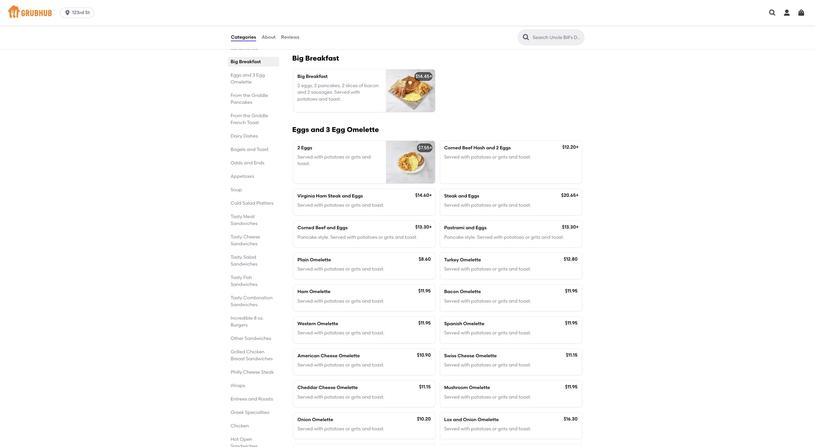 Task type: vqa. For each thing, say whether or not it's contained in the screenshot.
the may 19, 2023
no



Task type: describe. For each thing, give the bounding box(es) containing it.
tasty fish sandwiches
[[231, 275, 258, 288]]

potatoes for american cheese omelette
[[325, 363, 345, 368]]

served with potatoes or grits and toast. for steak and eggs
[[445, 203, 532, 208]]

served for onion omelette
[[298, 427, 313, 432]]

$13.30 for corned beef and eggs
[[416, 225, 429, 230]]

sandwiches for egg
[[231, 46, 258, 51]]

with for steak and eggs
[[461, 203, 470, 208]]

or for steak and eggs
[[493, 203, 497, 208]]

$8.60
[[419, 257, 431, 262]]

categories button
[[231, 26, 257, 49]]

specialties
[[245, 410, 270, 416]]

or for cheddar cheese omelette
[[346, 395, 350, 400]]

with for corned beef hash and 2 eggs
[[461, 154, 470, 160]]

reviews button
[[281, 26, 300, 49]]

cold salad platters
[[231, 201, 274, 206]]

$14.45 +
[[416, 74, 433, 79]]

with for virginia ham steak and eggs
[[314, 203, 323, 208]]

$12.80
[[564, 257, 578, 262]]

odds and ends
[[231, 160, 265, 166]]

2 eggs image
[[386, 141, 435, 183]]

onion omelette
[[298, 417, 333, 423]]

cheese right philly
[[243, 370, 260, 375]]

philly cheese steak
[[231, 370, 274, 375]]

pancakes
[[231, 100, 252, 105]]

cold
[[231, 201, 241, 206]]

potatoes for 2 eggs
[[325, 154, 345, 160]]

search icon image
[[523, 33, 530, 41]]

western omelette
[[298, 321, 338, 327]]

served with potatoes or grits and toast. for plain omelette
[[298, 267, 385, 272]]

hash
[[474, 145, 485, 151]]

american
[[298, 353, 320, 359]]

served for american cheese omelette
[[298, 363, 313, 368]]

mushroom omelette
[[445, 385, 490, 391]]

$11.95 for mushroom omelette
[[566, 385, 578, 390]]

$7.55 +
[[419, 145, 433, 151]]

+ for corned beef hash and 2 eggs
[[576, 144, 579, 150]]

pancake for pastrami
[[445, 235, 464, 240]]

8
[[254, 316, 257, 321]]

served with potatoes or grits and toast. for corned beef hash and 2 eggs
[[445, 154, 532, 160]]

sausages.
[[311, 90, 333, 95]]

hot
[[231, 437, 239, 443]]

oz.
[[258, 316, 264, 321]]

the for french
[[243, 113, 251, 119]]

combination
[[243, 295, 273, 301]]

sandwiches for combination
[[231, 302, 258, 308]]

breakfast up pancakes,
[[305, 54, 339, 62]]

ham omelette
[[298, 289, 331, 295]]

served with potatoes or grits and toast. for 2 eggs
[[298, 154, 371, 167]]

mushroom
[[445, 385, 468, 391]]

wraps
[[231, 383, 245, 389]]

corned for corned beef and eggs
[[298, 225, 315, 231]]

spanish omelette
[[445, 321, 485, 327]]

cheese inside tasty cheese sandwiches
[[243, 234, 260, 240]]

turkey
[[445, 257, 459, 263]]

served for corned beef hash and 2 eggs
[[445, 154, 460, 160]]

served with potatoes or grits and toast. for mushroom omelette
[[445, 395, 532, 400]]

style. for and
[[465, 235, 476, 240]]

1 vertical spatial chicken
[[231, 424, 249, 429]]

served with potatoes or grits and toast. for turkey omelette
[[445, 267, 532, 272]]

toast. for spanish omelette
[[519, 331, 532, 336]]

grits for 2 eggs
[[351, 154, 361, 160]]

served for swiss cheese omelette
[[445, 363, 460, 368]]

1 horizontal spatial 3
[[326, 125, 330, 134]]

served with potatoes or grits and toast. for swiss cheese omelette
[[445, 363, 532, 368]]

reviews
[[281, 34, 300, 40]]

$11.15 for cheddar cheese omelette
[[419, 385, 431, 390]]

potatoes for cheddar cheese omelette
[[325, 395, 345, 400]]

tasty for tasty combination sandwiches
[[231, 295, 242, 301]]

served for plain omelette
[[298, 267, 313, 272]]

bacon
[[445, 289, 459, 295]]

american cheese omelette
[[298, 353, 360, 359]]

toast. for ham omelette
[[372, 299, 385, 304]]

2 horizontal spatial egg
[[332, 125, 345, 134]]

corned beef hash and 2 eggs
[[445, 145, 511, 151]]

grits for cheddar cheese omelette
[[351, 395, 361, 400]]

toast. for american cheese omelette
[[372, 363, 385, 368]]

$11.95 for ham omelette
[[419, 289, 431, 294]]

about button
[[261, 26, 276, 49]]

123rd st button
[[60, 8, 97, 18]]

odds
[[231, 160, 243, 166]]

toast. for western omelette
[[372, 331, 385, 336]]

potatoes for spanish omelette
[[471, 331, 491, 336]]

served for spanish omelette
[[445, 331, 460, 336]]

cheese for cheddar cheese omelette
[[319, 385, 336, 391]]

svg image inside 123rd st button
[[64, 10, 71, 16]]

$14.45
[[416, 74, 430, 79]]

soup
[[231, 187, 242, 193]]

served with potatoes or grits and toast. for spanish omelette
[[445, 331, 532, 336]]

philly
[[231, 370, 242, 375]]

fish
[[243, 275, 252, 281]]

swiss cheese omelette
[[445, 353, 497, 359]]

with for onion omelette
[[314, 427, 323, 432]]

potatoes for bacon omelette
[[471, 299, 491, 304]]

cheddar
[[298, 385, 318, 391]]

served for mushroom omelette
[[445, 395, 460, 400]]

dairy dishes
[[231, 133, 258, 139]]

open
[[240, 437, 252, 443]]

served with potatoes or grits and toast. for cheddar cheese omelette
[[298, 395, 385, 400]]

big down reviews 'button' on the left of the page
[[292, 54, 304, 62]]

served for cheddar cheese omelette
[[298, 395, 313, 400]]

spanish
[[445, 321, 462, 327]]

grits for lox and onion omelette
[[498, 427, 508, 432]]

+ for steak and eggs
[[576, 193, 579, 198]]

from the griddle pancakes
[[231, 93, 268, 105]]

0 horizontal spatial ham
[[298, 289, 309, 295]]

grits for bacon omelette
[[498, 299, 508, 304]]

pancakes,
[[318, 83, 341, 89]]

with inside 2 eggs, 2 pancakes, 2 slices of bacon and 2 sausages. served with potatoes and toast.
[[351, 90, 360, 95]]

$14.60
[[416, 193, 429, 198]]

+ for pastrami and eggs
[[576, 225, 579, 230]]

big breakfast image
[[386, 69, 435, 112]]

pastrami
[[445, 225, 465, 231]]

meat
[[243, 214, 255, 220]]

lox
[[445, 417, 452, 423]]

about
[[262, 34, 276, 40]]

greek
[[231, 410, 244, 416]]

grits for ham omelette
[[351, 299, 361, 304]]

incredible 8 oz. burgers
[[231, 316, 264, 328]]

123rd st
[[72, 10, 90, 15]]

tasty cheese sandwiches
[[231, 234, 260, 247]]

$10.90
[[417, 353, 431, 358]]

or for 2 eggs
[[346, 154, 350, 160]]

slices
[[346, 83, 358, 89]]

served for turkey omelette
[[445, 267, 460, 272]]

$20.65 +
[[562, 193, 579, 198]]

or for mushroom omelette
[[493, 395, 497, 400]]

hot open sandwiches
[[231, 437, 258, 447]]

steak for philly cheese steak
[[261, 370, 274, 375]]

with for lox and onion omelette
[[461, 427, 470, 432]]

st
[[85, 10, 90, 15]]

$14.60 +
[[416, 193, 432, 198]]

ends
[[254, 160, 265, 166]]

grilled
[[231, 349, 245, 355]]

tasty for tasty meat sandwiches
[[231, 214, 242, 220]]

grits for swiss cheese omelette
[[498, 363, 508, 368]]

tasty egg sandwiches
[[231, 39, 258, 51]]

grits for corned beef hash and 2 eggs
[[498, 154, 508, 160]]

breakfast down the tasty egg sandwiches
[[239, 59, 261, 65]]

with for american cheese omelette
[[314, 363, 323, 368]]

egg inside the tasty egg sandwiches
[[243, 39, 252, 44]]

with for 2 eggs
[[314, 154, 323, 160]]

$10.20
[[417, 417, 431, 422]]

dairy
[[231, 133, 242, 139]]

or for western omelette
[[346, 331, 350, 336]]

1 svg image from the left
[[784, 9, 791, 17]]

toast. for turkey omelette
[[519, 267, 532, 272]]

eggs,
[[301, 83, 313, 89]]

potatoes for corned beef hash and 2 eggs
[[471, 154, 491, 160]]

tasty meat sandwiches
[[231, 214, 258, 227]]

served for 2 eggs
[[298, 154, 313, 160]]

big down the tasty egg sandwiches
[[231, 59, 238, 65]]

plain omelette
[[298, 257, 331, 263]]

lox and onion omelette
[[445, 417, 499, 423]]

toast. for onion omelette
[[372, 427, 385, 432]]

virginia
[[298, 193, 315, 199]]

$13.30 for pastrami and eggs
[[562, 225, 576, 230]]

+ for corned beef and eggs
[[429, 225, 432, 230]]



Task type: locate. For each thing, give the bounding box(es) containing it.
served with potatoes or grits and toast. down the onion omelette
[[298, 427, 385, 432]]

tasty down tasty meat sandwiches
[[231, 234, 242, 240]]

sandwiches down categories at the left top
[[231, 46, 258, 51]]

2 pancake from the left
[[445, 235, 464, 240]]

potatoes for ham omelette
[[325, 299, 345, 304]]

2 $13.30 + from the left
[[562, 225, 579, 230]]

$4.95
[[419, 24, 431, 30]]

cheese right 'cheddar'
[[319, 385, 336, 391]]

1 horizontal spatial pancake
[[445, 235, 464, 240]]

potatoes for turkey omelette
[[471, 267, 491, 272]]

chicken down greek
[[231, 424, 249, 429]]

entrees and roasts
[[231, 397, 273, 402]]

corned beef and eggs
[[298, 225, 348, 231]]

other
[[231, 336, 244, 342]]

breakfast
[[305, 54, 339, 62], [239, 59, 261, 65], [306, 74, 328, 79]]

grits inside served with potatoes or grits and toast.
[[351, 154, 361, 160]]

served down spanish
[[445, 331, 460, 336]]

toast. for steak and eggs
[[519, 203, 532, 208]]

5 tasty from the top
[[231, 275, 242, 281]]

$13.30 + up '$12.80'
[[562, 225, 579, 230]]

ham down plain
[[298, 289, 309, 295]]

steak right virginia
[[328, 193, 341, 199]]

served with potatoes or grits and toast. for american cheese omelette
[[298, 363, 385, 368]]

salad inside tasty salad sandwiches
[[243, 255, 256, 260]]

served with potatoes or grits and toast. down turkey omelette
[[445, 267, 532, 272]]

0 vertical spatial $11.15
[[566, 353, 578, 358]]

tasty inside tasty combination sandwiches
[[231, 295, 242, 301]]

1 horizontal spatial steak
[[328, 193, 341, 199]]

the inside "from the griddle pancakes"
[[243, 93, 251, 98]]

grilled chicken breast sandwiches
[[231, 349, 273, 362]]

0 horizontal spatial svg image
[[784, 9, 791, 17]]

2 the from the top
[[243, 113, 251, 119]]

main navigation navigation
[[0, 0, 816, 26]]

pancake style. served with potatoes or grits and toast. for corned beef and eggs
[[298, 235, 418, 240]]

0 vertical spatial eggs and 3 egg omelette
[[231, 72, 265, 85]]

tasty
[[231, 39, 242, 44], [231, 214, 242, 220], [231, 234, 242, 240], [231, 255, 242, 260], [231, 275, 242, 281], [231, 295, 242, 301]]

2 pancake style. served with potatoes or grits and toast. from the left
[[445, 235, 565, 240]]

0 horizontal spatial $13.30 +
[[416, 225, 432, 230]]

with
[[351, 90, 360, 95], [314, 154, 323, 160], [461, 154, 470, 160], [314, 203, 323, 208], [461, 203, 470, 208], [347, 235, 356, 240], [494, 235, 503, 240], [314, 267, 323, 272], [461, 267, 470, 272], [314, 299, 323, 304], [461, 299, 470, 304], [314, 331, 323, 336], [461, 331, 470, 336], [314, 363, 323, 368], [461, 363, 470, 368], [314, 395, 323, 400], [461, 395, 470, 400], [314, 427, 323, 432], [461, 427, 470, 432]]

served down slices
[[335, 90, 350, 95]]

1 vertical spatial the
[[243, 113, 251, 119]]

served inside 2 eggs, 2 pancakes, 2 slices of bacon and 2 sausages. served with potatoes and toast.
[[335, 90, 350, 95]]

1 vertical spatial egg
[[256, 72, 265, 78]]

grits for plain omelette
[[351, 267, 361, 272]]

breast
[[231, 356, 245, 362]]

roasts
[[258, 397, 273, 402]]

cheddar cheese omelette
[[298, 385, 358, 391]]

toast. for 2 eggs
[[298, 161, 310, 167]]

toast. for bacon omelette
[[519, 299, 532, 304]]

pancake
[[298, 235, 317, 240], [445, 235, 464, 240]]

or for swiss cheese omelette
[[493, 363, 497, 368]]

pancake style. served with potatoes or grits and toast. for pastrami and eggs
[[445, 235, 565, 240]]

bagels
[[231, 147, 246, 152]]

with for turkey omelette
[[461, 267, 470, 272]]

tasty inside tasty cheese sandwiches
[[231, 234, 242, 240]]

toast. for virginia ham steak and eggs
[[372, 203, 385, 208]]

toast. for swiss cheese omelette
[[519, 363, 532, 368]]

big up eggs,
[[298, 74, 305, 79]]

svg image
[[769, 9, 777, 17], [64, 10, 71, 16]]

griddle for from the griddle french toast
[[252, 113, 268, 119]]

2 eggs sandwich
[[298, 25, 336, 31]]

toast. for mushroom omelette
[[519, 395, 532, 400]]

2 griddle from the top
[[252, 113, 268, 119]]

from for from the griddle pancakes
[[231, 93, 242, 98]]

sandwiches inside tasty cheese sandwiches
[[231, 241, 258, 247]]

salad for cold
[[243, 201, 255, 206]]

sandwich
[[313, 25, 336, 31]]

Search Uncle Bill's Diner search field
[[532, 34, 583, 41]]

1 horizontal spatial beef
[[463, 145, 473, 151]]

sandwiches up grilled chicken breast sandwiches
[[245, 336, 272, 342]]

corned left hash
[[445, 145, 461, 151]]

grits for american cheese omelette
[[351, 363, 361, 368]]

1 onion from the left
[[298, 417, 311, 423]]

sandwiches up philly cheese steak
[[246, 356, 273, 362]]

served with potatoes or grits and toast. down western omelette
[[298, 331, 385, 336]]

dishes
[[244, 133, 258, 139]]

1 $13.30 + from the left
[[416, 225, 432, 230]]

served down 2 eggs
[[298, 154, 313, 160]]

of
[[359, 83, 363, 89]]

french
[[231, 120, 246, 126]]

big
[[292, 54, 304, 62], [231, 59, 238, 65], [298, 74, 305, 79]]

beef up plain omelette
[[316, 225, 326, 231]]

0 horizontal spatial $11.15
[[419, 385, 431, 390]]

tasty inside tasty meat sandwiches
[[231, 214, 242, 220]]

beef for hash
[[463, 145, 473, 151]]

0 horizontal spatial $13.30
[[416, 225, 429, 230]]

tasty inside tasty salad sandwiches
[[231, 255, 242, 260]]

bagels and toast
[[231, 147, 269, 152]]

steak down grilled chicken breast sandwiches
[[261, 370, 274, 375]]

or for lox and onion omelette
[[493, 427, 497, 432]]

turkey omelette
[[445, 257, 481, 263]]

served down american
[[298, 363, 313, 368]]

0 horizontal spatial egg
[[243, 39, 252, 44]]

0 horizontal spatial corned
[[298, 225, 315, 231]]

2 svg image from the left
[[798, 9, 806, 17]]

served with potatoes or grits and toast. down 2 eggs
[[298, 154, 371, 167]]

served for lox and onion omelette
[[445, 427, 460, 432]]

0 horizontal spatial steak
[[261, 370, 274, 375]]

123rd
[[72, 10, 84, 15]]

bacon
[[365, 83, 379, 89]]

sandwiches up tasty salad sandwiches on the left of the page
[[231, 241, 258, 247]]

potatoes for swiss cheese omelette
[[471, 363, 491, 368]]

chicken
[[246, 349, 265, 355], [231, 424, 249, 429]]

1 horizontal spatial $13.30
[[562, 225, 576, 230]]

from up french
[[231, 113, 242, 119]]

salad down tasty cheese sandwiches at the left of the page
[[243, 255, 256, 260]]

0 vertical spatial from
[[231, 93, 242, 98]]

1 horizontal spatial ham
[[316, 193, 327, 199]]

tasty down tasty cheese sandwiches at the left of the page
[[231, 255, 242, 260]]

from the griddle french toast
[[231, 113, 268, 126]]

pancake down corned beef and eggs
[[298, 235, 317, 240]]

0 vertical spatial salad
[[243, 201, 255, 206]]

served down the turkey
[[445, 267, 460, 272]]

griddle up "pancakes" at the top
[[252, 93, 268, 98]]

or for virginia ham steak and eggs
[[346, 203, 350, 208]]

or for ham omelette
[[346, 299, 350, 304]]

and inside served with potatoes or grits and toast.
[[362, 154, 371, 160]]

beef
[[463, 145, 473, 151], [316, 225, 326, 231]]

$11.95
[[419, 289, 431, 294], [566, 289, 578, 294], [419, 321, 431, 326], [566, 321, 578, 326], [566, 385, 578, 390]]

0 vertical spatial beef
[[463, 145, 473, 151]]

served down plain
[[298, 267, 313, 272]]

served down western
[[298, 331, 313, 336]]

1 horizontal spatial svg image
[[798, 9, 806, 17]]

2 vertical spatial egg
[[332, 125, 345, 134]]

beef for and
[[316, 225, 326, 231]]

0 vertical spatial chicken
[[246, 349, 265, 355]]

served down corned beef and eggs
[[331, 235, 346, 240]]

1 vertical spatial salad
[[243, 255, 256, 260]]

1 vertical spatial beef
[[316, 225, 326, 231]]

steak right the $14.60 +
[[445, 193, 457, 199]]

0 vertical spatial ham
[[316, 193, 327, 199]]

with for swiss cheese omelette
[[461, 363, 470, 368]]

served with potatoes or grits and toast.
[[298, 154, 371, 167], [445, 154, 532, 160], [298, 203, 385, 208], [445, 203, 532, 208], [298, 267, 385, 272], [445, 267, 532, 272], [298, 299, 385, 304], [445, 299, 532, 304], [298, 331, 385, 336], [445, 331, 532, 336], [298, 363, 385, 368], [445, 363, 532, 368], [298, 395, 385, 400], [445, 395, 532, 400], [298, 427, 385, 432], [445, 427, 532, 432]]

served with potatoes or grits and toast. down the 'swiss cheese omelette'
[[445, 363, 532, 368]]

2 eggs, 2 pancakes, 2 slices of bacon and 2 sausages. served with potatoes and toast.
[[298, 83, 379, 102]]

pancake for corned
[[298, 235, 317, 240]]

1 style. from the left
[[318, 235, 330, 240]]

2
[[298, 25, 300, 31], [298, 83, 300, 89], [314, 83, 317, 89], [342, 83, 345, 89], [308, 90, 310, 95], [298, 145, 300, 151], [496, 145, 499, 151]]

with for mushroom omelette
[[461, 395, 470, 400]]

2 from from the top
[[231, 113, 242, 119]]

onion
[[298, 417, 311, 423], [463, 417, 477, 423]]

potatoes inside served with potatoes or grits and toast.
[[325, 154, 345, 160]]

chicken down other sandwiches
[[246, 349, 265, 355]]

0 vertical spatial toast
[[247, 120, 259, 126]]

1 from from the top
[[231, 93, 242, 98]]

1 $13.30 from the left
[[416, 225, 429, 230]]

0 horizontal spatial beef
[[316, 225, 326, 231]]

or for plain omelette
[[346, 267, 350, 272]]

served down swiss
[[445, 363, 460, 368]]

steak for virginia ham steak and eggs
[[328, 193, 341, 199]]

toast. for cheddar cheese omelette
[[372, 395, 385, 400]]

served with potatoes or grits and toast. down steak and eggs
[[445, 203, 532, 208]]

beef left hash
[[463, 145, 473, 151]]

salad for tasty
[[243, 255, 256, 260]]

served with potatoes or grits and toast. down the spanish omelette
[[445, 331, 532, 336]]

the for pancakes
[[243, 93, 251, 98]]

$13.30 + for pastrami and eggs
[[562, 225, 579, 230]]

sandwiches inside grilled chicken breast sandwiches
[[246, 356, 273, 362]]

1 horizontal spatial $13.30 +
[[562, 225, 579, 230]]

tasty left the about button
[[231, 39, 242, 44]]

1 horizontal spatial svg image
[[769, 9, 777, 17]]

1 vertical spatial 3
[[326, 125, 330, 134]]

0 horizontal spatial 3
[[253, 72, 255, 78]]

served with potatoes or grits and toast. down mushroom omelette
[[445, 395, 532, 400]]

6 tasty from the top
[[231, 295, 242, 301]]

greek specialties
[[231, 410, 270, 416]]

tasty left fish at the left bottom of page
[[231, 275, 242, 281]]

$12.20
[[563, 144, 576, 150]]

cheese down tasty meat sandwiches
[[243, 234, 260, 240]]

grits for virginia ham steak and eggs
[[351, 203, 361, 208]]

1 pancake from the left
[[298, 235, 317, 240]]

served for western omelette
[[298, 331, 313, 336]]

1 horizontal spatial egg
[[256, 72, 265, 78]]

1 horizontal spatial pancake style. served with potatoes or grits and toast.
[[445, 235, 565, 240]]

from up "pancakes" at the top
[[231, 93, 242, 98]]

style. down pastrami and eggs on the right of page
[[465, 235, 476, 240]]

1 horizontal spatial corned
[[445, 145, 461, 151]]

0 horizontal spatial onion
[[298, 417, 311, 423]]

$11.95 for western omelette
[[419, 321, 431, 326]]

omelette
[[231, 79, 252, 85], [347, 125, 379, 134], [310, 257, 331, 263], [460, 257, 481, 263], [310, 289, 331, 295], [460, 289, 481, 295], [317, 321, 338, 327], [464, 321, 485, 327], [339, 353, 360, 359], [476, 353, 497, 359], [337, 385, 358, 391], [469, 385, 490, 391], [312, 417, 333, 423], [478, 417, 499, 423]]

potatoes inside 2 eggs, 2 pancakes, 2 slices of bacon and 2 sausages. served with potatoes and toast.
[[298, 96, 318, 102]]

0 horizontal spatial pancake
[[298, 235, 317, 240]]

svg image
[[784, 9, 791, 17], [798, 9, 806, 17]]

$11.95 for bacon omelette
[[566, 289, 578, 294]]

potatoes for onion omelette
[[325, 427, 345, 432]]

$11.15
[[566, 353, 578, 358], [419, 385, 431, 390]]

served down pastrami and eggs on the right of page
[[477, 235, 493, 240]]

chicken inside grilled chicken breast sandwiches
[[246, 349, 265, 355]]

served for steak and eggs
[[445, 203, 460, 208]]

with for plain omelette
[[314, 267, 323, 272]]

tasty for tasty egg sandwiches
[[231, 39, 242, 44]]

ham
[[316, 193, 327, 199], [298, 289, 309, 295]]

3 tasty from the top
[[231, 234, 242, 240]]

served with potatoes or grits and toast. down ham omelette
[[298, 299, 385, 304]]

0 vertical spatial the
[[243, 93, 251, 98]]

served with potatoes or grits and toast. down bacon omelette
[[445, 299, 532, 304]]

pastrami and eggs
[[445, 225, 487, 231]]

corned
[[445, 145, 461, 151], [298, 225, 315, 231]]

tasty salad sandwiches
[[231, 255, 258, 267]]

1 horizontal spatial $11.15
[[566, 353, 578, 358]]

the up french
[[243, 113, 251, 119]]

swiss
[[445, 353, 457, 359]]

toast up ends
[[257, 147, 269, 152]]

with for spanish omelette
[[461, 331, 470, 336]]

1 vertical spatial griddle
[[252, 113, 268, 119]]

griddle down "from the griddle pancakes"
[[252, 113, 268, 119]]

tasty down tasty fish sandwiches
[[231, 295, 242, 301]]

sandwiches for fish
[[231, 282, 258, 288]]

the
[[243, 93, 251, 98], [243, 113, 251, 119]]

grits for steak and eggs
[[498, 203, 508, 208]]

served down mushroom
[[445, 395, 460, 400]]

served with potatoes or grits and toast. down the "lox and onion omelette"
[[445, 427, 532, 432]]

sandwiches down the meat
[[231, 221, 258, 227]]

platters
[[257, 201, 274, 206]]

toast. for lox and onion omelette
[[519, 427, 532, 432]]

or for american cheese omelette
[[346, 363, 350, 368]]

0 horizontal spatial style.
[[318, 235, 330, 240]]

cheese for swiss cheese omelette
[[458, 353, 475, 359]]

served with potatoes or grits and toast. down hash
[[445, 154, 532, 160]]

tasty combination sandwiches
[[231, 295, 273, 308]]

+
[[430, 74, 433, 79], [576, 144, 579, 150], [430, 145, 433, 151], [429, 193, 432, 198], [576, 193, 579, 198], [429, 225, 432, 230], [576, 225, 579, 230]]

style. for beef
[[318, 235, 330, 240]]

0 vertical spatial griddle
[[252, 93, 268, 98]]

2 tasty from the top
[[231, 214, 242, 220]]

the inside the from the griddle french toast
[[243, 113, 251, 119]]

toast
[[247, 120, 259, 126], [257, 147, 269, 152]]

served with potatoes or grits and toast. down cheddar cheese omelette
[[298, 395, 385, 400]]

served inside served with potatoes or grits and toast.
[[298, 154, 313, 160]]

onion right lox
[[463, 417, 477, 423]]

breakfast up eggs,
[[306, 74, 328, 79]]

served with potatoes or grits and toast. down virginia ham steak and eggs
[[298, 203, 385, 208]]

$13.30 + left the pastrami
[[416, 225, 432, 230]]

the up "pancakes" at the top
[[243, 93, 251, 98]]

sandwiches for cheese
[[231, 241, 258, 247]]

entrees
[[231, 397, 247, 402]]

toast up dishes
[[247, 120, 259, 126]]

with inside served with potatoes or grits and toast.
[[314, 154, 323, 160]]

sandwiches inside tasty combination sandwiches
[[231, 302, 258, 308]]

or for turkey omelette
[[493, 267, 497, 272]]

toast. inside 2 eggs, 2 pancakes, 2 slices of bacon and 2 sausages. served with potatoes and toast.
[[329, 96, 341, 102]]

served down 'cheddar'
[[298, 395, 313, 400]]

griddle inside the from the griddle french toast
[[252, 113, 268, 119]]

$11.15 for swiss cheese omelette
[[566, 353, 578, 358]]

0 horizontal spatial pancake style. served with potatoes or grits and toast.
[[298, 235, 418, 240]]

1 vertical spatial $11.15
[[419, 385, 431, 390]]

0 vertical spatial 3
[[253, 72, 255, 78]]

served with potatoes or grits and toast. down american cheese omelette at the left bottom
[[298, 363, 385, 368]]

sandwiches up incredible
[[231, 302, 258, 308]]

with for cheddar cheese omelette
[[314, 395, 323, 400]]

ham right virginia
[[316, 193, 327, 199]]

categories
[[231, 34, 256, 40]]

$13.30 + for corned beef and eggs
[[416, 225, 432, 230]]

griddle inside "from the griddle pancakes"
[[252, 93, 268, 98]]

served down virginia
[[298, 203, 313, 208]]

cheese right american
[[321, 353, 338, 359]]

sandwiches
[[231, 46, 258, 51], [231, 221, 258, 227], [231, 241, 258, 247], [231, 262, 258, 267], [231, 282, 258, 288], [231, 302, 258, 308], [245, 336, 272, 342], [246, 356, 273, 362], [231, 444, 258, 447]]

served with potatoes or grits and toast. for virginia ham steak and eggs
[[298, 203, 385, 208]]

other sandwiches
[[231, 336, 272, 342]]

egg inside eggs and 3 egg omelette
[[256, 72, 265, 78]]

4 tasty from the top
[[231, 255, 242, 260]]

bacon omelette
[[445, 289, 481, 295]]

from inside the from the griddle french toast
[[231, 113, 242, 119]]

1 the from the top
[[243, 93, 251, 98]]

with for bacon omelette
[[461, 299, 470, 304]]

served down steak and eggs
[[445, 203, 460, 208]]

0 horizontal spatial eggs and 3 egg omelette
[[231, 72, 265, 85]]

2 onion from the left
[[463, 417, 477, 423]]

sandwiches for open
[[231, 444, 258, 447]]

served with potatoes or grits and toast. for ham omelette
[[298, 299, 385, 304]]

burgers
[[231, 323, 248, 328]]

2 style. from the left
[[465, 235, 476, 240]]

1 pancake style. served with potatoes or grits and toast. from the left
[[298, 235, 418, 240]]

incredible
[[231, 316, 253, 321]]

style. down corned beef and eggs
[[318, 235, 330, 240]]

served with potatoes or grits and toast. down plain omelette
[[298, 267, 385, 272]]

0 horizontal spatial svg image
[[64, 10, 71, 16]]

served down "corned beef hash and 2 eggs"
[[445, 154, 460, 160]]

sandwiches up fish at the left bottom of page
[[231, 262, 258, 267]]

sandwiches for meat
[[231, 221, 258, 227]]

potatoes for steak and eggs
[[471, 203, 491, 208]]

1 vertical spatial toast
[[257, 147, 269, 152]]

griddle
[[252, 93, 268, 98], [252, 113, 268, 119]]

tasty inside tasty fish sandwiches
[[231, 275, 242, 281]]

1 vertical spatial corned
[[298, 225, 315, 231]]

western
[[298, 321, 316, 327]]

2 $13.30 from the left
[[562, 225, 576, 230]]

$16.30
[[564, 417, 578, 422]]

salad right cold
[[243, 201, 255, 206]]

appetizers
[[231, 174, 254, 179]]

$7.55
[[419, 145, 430, 151]]

1 vertical spatial from
[[231, 113, 242, 119]]

0 vertical spatial egg
[[243, 39, 252, 44]]

sandwiches for salad
[[231, 262, 258, 267]]

1 vertical spatial eggs and 3 egg omelette
[[292, 125, 379, 134]]

grits for western omelette
[[351, 331, 361, 336]]

2 eggs
[[298, 145, 312, 151]]

with for western omelette
[[314, 331, 323, 336]]

tasty left the meat
[[231, 214, 242, 220]]

$13.30
[[416, 225, 429, 230], [562, 225, 576, 230]]

1 tasty from the top
[[231, 39, 242, 44]]

toast. inside served with potatoes or grits and toast.
[[298, 161, 310, 167]]

onion down 'cheddar'
[[298, 417, 311, 423]]

corned down virginia
[[298, 225, 315, 231]]

sandwiches down fish at the left bottom of page
[[231, 282, 258, 288]]

1 griddle from the top
[[252, 93, 268, 98]]

steak and eggs
[[445, 193, 480, 199]]

cheese right swiss
[[458, 353, 475, 359]]

from inside "from the griddle pancakes"
[[231, 93, 242, 98]]

grits for turkey omelette
[[498, 267, 508, 272]]

served down ham omelette
[[298, 299, 313, 304]]

potatoes
[[298, 96, 318, 102], [325, 154, 345, 160], [471, 154, 491, 160], [325, 203, 345, 208], [471, 203, 491, 208], [357, 235, 378, 240], [504, 235, 524, 240], [325, 267, 345, 272], [471, 267, 491, 272], [325, 299, 345, 304], [471, 299, 491, 304], [325, 331, 345, 336], [471, 331, 491, 336], [325, 363, 345, 368], [471, 363, 491, 368], [325, 395, 345, 400], [471, 395, 491, 400], [325, 427, 345, 432], [471, 427, 491, 432]]

served down the onion omelette
[[298, 427, 313, 432]]

1 horizontal spatial eggs and 3 egg omelette
[[292, 125, 379, 134]]

from
[[231, 93, 242, 98], [231, 113, 242, 119]]

virginia ham steak and eggs
[[298, 193, 363, 199]]

grits
[[351, 154, 361, 160], [498, 154, 508, 160], [351, 203, 361, 208], [498, 203, 508, 208], [384, 235, 394, 240], [531, 235, 541, 240], [351, 267, 361, 272], [498, 267, 508, 272], [351, 299, 361, 304], [498, 299, 508, 304], [351, 331, 361, 336], [498, 331, 508, 336], [351, 363, 361, 368], [498, 363, 508, 368], [351, 395, 361, 400], [498, 395, 508, 400], [351, 427, 361, 432], [498, 427, 508, 432]]

toast inside the from the griddle french toast
[[247, 120, 259, 126]]

sandwiches down 'open'
[[231, 444, 258, 447]]

pancake down the pastrami
[[445, 235, 464, 240]]

served down lox
[[445, 427, 460, 432]]

0 vertical spatial corned
[[445, 145, 461, 151]]

$13.30 down $20.65
[[562, 225, 576, 230]]

1 horizontal spatial onion
[[463, 417, 477, 423]]

served down bacon at the bottom
[[445, 299, 460, 304]]

grits for spanish omelette
[[498, 331, 508, 336]]

1 horizontal spatial style.
[[465, 235, 476, 240]]

potatoes for mushroom omelette
[[471, 395, 491, 400]]

$13.30 down $14.60
[[416, 225, 429, 230]]

1 vertical spatial ham
[[298, 289, 309, 295]]

plain
[[298, 257, 309, 263]]

2 horizontal spatial steak
[[445, 193, 457, 199]]

served for bacon omelette
[[445, 299, 460, 304]]

tasty inside the tasty egg sandwiches
[[231, 39, 242, 44]]

$20.65
[[562, 193, 576, 198]]

or inside served with potatoes or grits and toast.
[[346, 154, 350, 160]]



